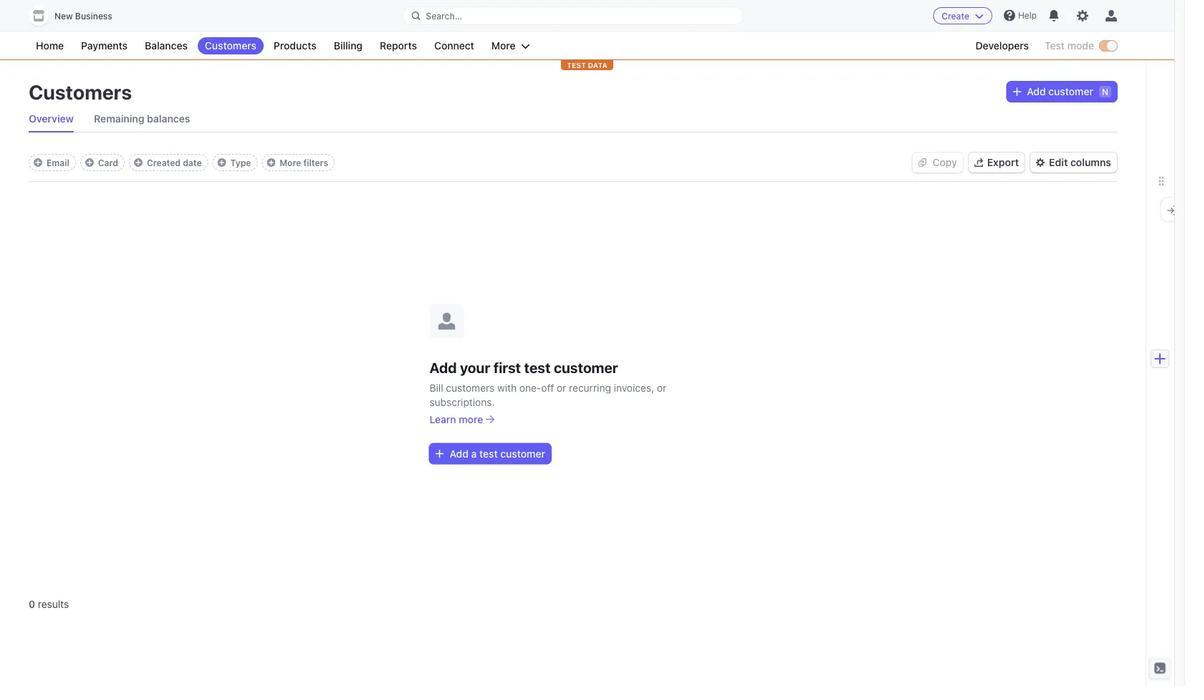 Task type: describe. For each thing, give the bounding box(es) containing it.
create
[[942, 11, 970, 21]]

mode
[[1068, 40, 1095, 52]]

more for more filters
[[280, 158, 301, 168]]

svg image for add a test customer
[[436, 450, 444, 459]]

products link
[[267, 37, 324, 54]]

test
[[1045, 40, 1065, 52]]

reports link
[[373, 37, 424, 54]]

overview link
[[29, 106, 74, 132]]

developers
[[976, 40, 1030, 52]]

more filters
[[280, 158, 328, 168]]

export button
[[969, 153, 1025, 173]]

off
[[542, 382, 554, 394]]

toolbar containing email
[[29, 154, 335, 171]]

add a test customer button
[[430, 444, 551, 464]]

add for add your first test customer
[[430, 360, 457, 376]]

balances
[[145, 40, 188, 52]]

Search… search field
[[403, 7, 743, 25]]

customer inside button
[[501, 448, 546, 460]]

products
[[274, 40, 317, 52]]

billing
[[334, 40, 363, 52]]

help
[[1019, 10, 1037, 20]]

overview
[[29, 113, 74, 125]]

svg image
[[1013, 88, 1022, 96]]

data
[[588, 61, 608, 69]]

bill customers with one-off or recurring invoices, or subscriptions.
[[430, 382, 667, 408]]

connect
[[434, 40, 475, 52]]

0 results
[[29, 599, 69, 611]]

add your first test customer
[[430, 360, 619, 376]]

edit
[[1050, 157, 1069, 168]]

more for more
[[492, 40, 516, 52]]

edit columns button
[[1031, 153, 1118, 173]]

one-
[[520, 382, 542, 394]]

add email image
[[34, 158, 42, 167]]

search…
[[426, 11, 462, 21]]

learn
[[430, 414, 456, 426]]

notifications image
[[1049, 10, 1060, 22]]

copy
[[933, 157, 958, 168]]

svg image for copy
[[919, 158, 927, 167]]

add for add customer
[[1028, 86, 1047, 98]]

filters
[[304, 158, 328, 168]]

first
[[494, 360, 521, 376]]

connect link
[[427, 37, 482, 54]]

add for add a test customer
[[450, 448, 469, 460]]

n
[[1103, 87, 1109, 97]]

home
[[36, 40, 64, 52]]

new business button
[[29, 6, 127, 26]]

bill
[[430, 382, 444, 394]]

1 horizontal spatial customer
[[554, 360, 619, 376]]

invoices,
[[614, 382, 655, 394]]

columns
[[1071, 157, 1112, 168]]

reports
[[380, 40, 417, 52]]

copy button
[[913, 153, 963, 173]]

test mode
[[1045, 40, 1095, 52]]

home link
[[29, 37, 71, 54]]



Task type: locate. For each thing, give the bounding box(es) containing it.
2 or from the left
[[657, 382, 667, 394]]

help button
[[999, 4, 1043, 27]]

0 vertical spatial add
[[1028, 86, 1047, 98]]

0 horizontal spatial test
[[480, 448, 498, 460]]

svg image left copy
[[919, 158, 927, 167]]

0
[[29, 599, 35, 611]]

0 horizontal spatial customers
[[29, 80, 132, 104]]

more button
[[485, 37, 537, 54]]

remaining
[[94, 113, 145, 125]]

business
[[75, 11, 112, 21]]

customers up overview
[[29, 80, 132, 104]]

1 horizontal spatial or
[[657, 382, 667, 394]]

with
[[498, 382, 517, 394]]

add more filters image
[[267, 158, 276, 167]]

card
[[98, 158, 118, 168]]

1 horizontal spatial customers
[[205, 40, 257, 52]]

0 vertical spatial svg image
[[919, 158, 927, 167]]

more inside toolbar
[[280, 158, 301, 168]]

customers link
[[198, 37, 264, 54]]

1 vertical spatial test
[[480, 448, 498, 460]]

your
[[460, 360, 491, 376]]

more
[[492, 40, 516, 52], [280, 158, 301, 168]]

test inside button
[[480, 448, 498, 460]]

payments
[[81, 40, 128, 52]]

0 vertical spatial more
[[492, 40, 516, 52]]

test up one-
[[524, 360, 551, 376]]

more
[[459, 414, 483, 426]]

2 vertical spatial customer
[[501, 448, 546, 460]]

1 vertical spatial customer
[[554, 360, 619, 376]]

1 vertical spatial svg image
[[436, 450, 444, 459]]

1 vertical spatial customers
[[29, 80, 132, 104]]

add customer
[[1028, 86, 1094, 98]]

2 vertical spatial add
[[450, 448, 469, 460]]

svg image inside add a test customer button
[[436, 450, 444, 459]]

email
[[47, 158, 69, 168]]

tab list
[[29, 106, 1118, 133]]

1 vertical spatial more
[[280, 158, 301, 168]]

1 or from the left
[[557, 382, 567, 394]]

1 horizontal spatial test
[[524, 360, 551, 376]]

test
[[524, 360, 551, 376], [480, 448, 498, 460]]

more right connect
[[492, 40, 516, 52]]

Search… text field
[[403, 7, 743, 25]]

svg image
[[919, 158, 927, 167], [436, 450, 444, 459]]

export
[[988, 157, 1020, 168]]

created date
[[147, 158, 202, 168]]

test data
[[567, 61, 608, 69]]

results
[[38, 599, 69, 611]]

0 horizontal spatial or
[[557, 382, 567, 394]]

add right svg icon
[[1028, 86, 1047, 98]]

learn more
[[430, 414, 483, 426]]

add a test customer
[[450, 448, 546, 460]]

balances
[[147, 113, 190, 125]]

customer up recurring
[[554, 360, 619, 376]]

add
[[1028, 86, 1047, 98], [430, 360, 457, 376], [450, 448, 469, 460]]

a
[[471, 448, 477, 460]]

2 horizontal spatial customer
[[1049, 86, 1094, 98]]

new
[[54, 11, 73, 21]]

0 horizontal spatial more
[[280, 158, 301, 168]]

remaining balances
[[94, 113, 190, 125]]

new business
[[54, 11, 112, 21]]

customer left n
[[1049, 86, 1094, 98]]

or right "off"
[[557, 382, 567, 394]]

test
[[567, 61, 586, 69]]

subscriptions.
[[430, 396, 495, 408]]

add up bill
[[430, 360, 457, 376]]

create button
[[934, 7, 993, 24]]

customers
[[205, 40, 257, 52], [29, 80, 132, 104]]

developers link
[[969, 37, 1037, 54]]

remaining balances link
[[94, 106, 190, 132]]

billing link
[[327, 37, 370, 54]]

created
[[147, 158, 181, 168]]

1 horizontal spatial more
[[492, 40, 516, 52]]

0 horizontal spatial customer
[[501, 448, 546, 460]]

0 vertical spatial customer
[[1049, 86, 1094, 98]]

or
[[557, 382, 567, 394], [657, 382, 667, 394]]

more right add more filters image
[[280, 158, 301, 168]]

svg image left the a
[[436, 450, 444, 459]]

customers
[[446, 382, 495, 394]]

toolbar
[[29, 154, 335, 171]]

0 vertical spatial customers
[[205, 40, 257, 52]]

tab list containing overview
[[29, 106, 1118, 133]]

edit columns
[[1050, 157, 1112, 168]]

customers left the products
[[205, 40, 257, 52]]

add card image
[[85, 158, 94, 167]]

svg image inside copy button
[[919, 158, 927, 167]]

balances link
[[138, 37, 195, 54]]

add type image
[[218, 158, 226, 167]]

test right the a
[[480, 448, 498, 460]]

1 vertical spatial add
[[430, 360, 457, 376]]

learn more link
[[430, 413, 495, 427]]

1 horizontal spatial svg image
[[919, 158, 927, 167]]

add created date image
[[134, 158, 143, 167]]

customer right the a
[[501, 448, 546, 460]]

recurring
[[569, 382, 611, 394]]

payments link
[[74, 37, 135, 54]]

more inside button
[[492, 40, 516, 52]]

type
[[230, 158, 251, 168]]

0 vertical spatial test
[[524, 360, 551, 376]]

add left the a
[[450, 448, 469, 460]]

or right invoices,
[[657, 382, 667, 394]]

date
[[183, 158, 202, 168]]

0 horizontal spatial svg image
[[436, 450, 444, 459]]

customer
[[1049, 86, 1094, 98], [554, 360, 619, 376], [501, 448, 546, 460]]

add inside button
[[450, 448, 469, 460]]



Task type: vqa. For each thing, say whether or not it's contained in the screenshot.
Webhooks
no



